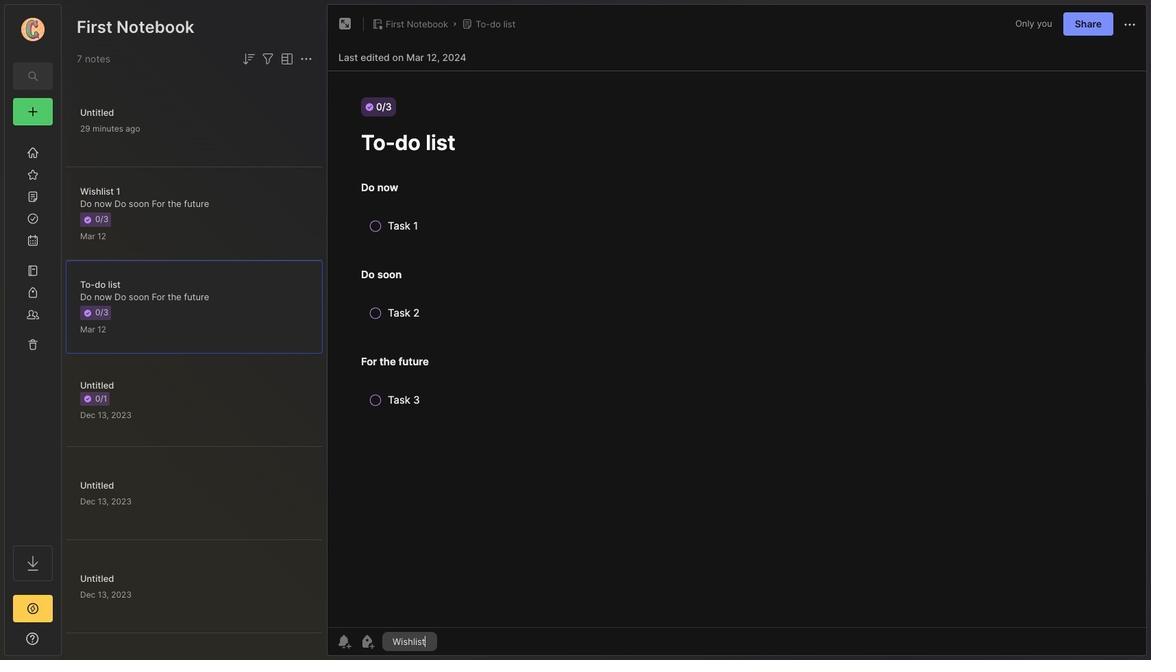 Task type: locate. For each thing, give the bounding box(es) containing it.
More actions field
[[1122, 15, 1139, 33], [298, 51, 315, 67]]

1 vertical spatial more actions field
[[298, 51, 315, 67]]

main element
[[0, 0, 66, 660]]

Add tag field
[[391, 636, 429, 648]]

account image
[[21, 18, 45, 41]]

add filters image
[[260, 51, 276, 67]]

0 vertical spatial more actions image
[[1122, 16, 1139, 33]]

1 horizontal spatial more actions image
[[1122, 16, 1139, 33]]

click to expand image
[[60, 635, 70, 651]]

more actions image for more actions field to the right
[[1122, 16, 1139, 33]]

1 vertical spatial more actions image
[[298, 51, 315, 67]]

1 horizontal spatial more actions field
[[1122, 15, 1139, 33]]

add a reminder image
[[336, 634, 352, 650]]

more actions image
[[1122, 16, 1139, 33], [298, 51, 315, 67]]

WHAT'S NEW field
[[5, 628, 61, 650]]

0 horizontal spatial more actions image
[[298, 51, 315, 67]]

View options field
[[276, 51, 295, 67]]

0 vertical spatial more actions field
[[1122, 15, 1139, 33]]

edit search image
[[25, 68, 41, 84]]

tree
[[5, 134, 61, 533]]



Task type: vqa. For each thing, say whether or not it's contained in the screenshot.
the search text box
no



Task type: describe. For each thing, give the bounding box(es) containing it.
0 horizontal spatial more actions field
[[298, 51, 315, 67]]

upgrade image
[[25, 601, 41, 617]]

home image
[[26, 146, 40, 160]]

Sort options field
[[241, 51, 257, 67]]

add tag image
[[359, 634, 376, 650]]

tree inside main element
[[5, 134, 61, 533]]

more actions image for leftmost more actions field
[[298, 51, 315, 67]]

Note Editor text field
[[328, 71, 1147, 627]]

Add filters field
[[260, 51, 276, 67]]

Account field
[[5, 16, 61, 43]]

note window element
[[327, 4, 1148, 660]]

expand note image
[[337, 16, 354, 32]]



